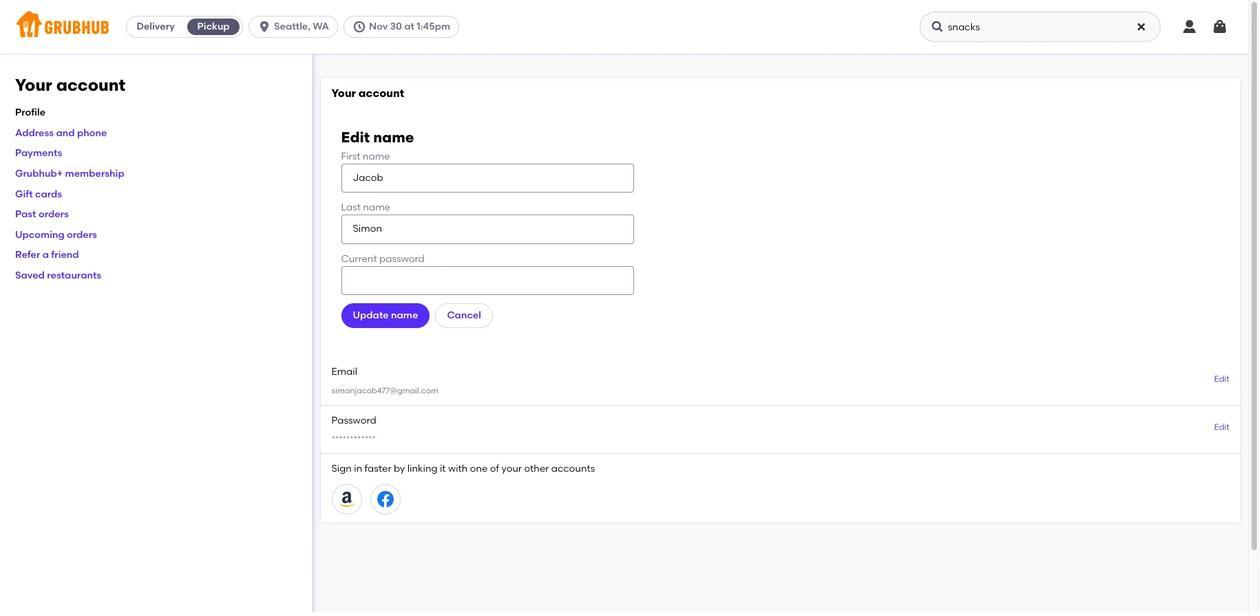 Task type: describe. For each thing, give the bounding box(es) containing it.
wa
[[313, 21, 329, 32]]

1 horizontal spatial svg image
[[1182, 19, 1198, 35]]

profile link
[[15, 107, 46, 119]]

First name text field
[[341, 164, 634, 193]]

0 horizontal spatial account
[[56, 75, 125, 95]]

saved
[[15, 270, 45, 282]]

login with amazon image
[[338, 492, 355, 508]]

0 horizontal spatial your account
[[15, 75, 125, 95]]

name for edit name
[[373, 128, 414, 146]]

1 horizontal spatial svg image
[[931, 20, 945, 34]]

update name button
[[341, 304, 430, 329]]

edit for edit "button" related to password
[[1215, 423, 1230, 433]]

nov 30 at 1:45pm
[[369, 21, 450, 32]]

upcoming orders link
[[15, 229, 97, 241]]

your
[[502, 463, 522, 475]]

orders for upcoming orders
[[67, 229, 97, 241]]

password
[[379, 253, 425, 265]]

current
[[341, 253, 377, 265]]

update name
[[353, 310, 418, 322]]

current password
[[341, 253, 425, 265]]

past orders
[[15, 209, 69, 221]]

seattle, wa
[[274, 21, 329, 32]]

update
[[353, 310, 389, 322]]

edit button for email
[[1215, 374, 1230, 386]]

by
[[394, 463, 405, 475]]

seattle, wa button
[[249, 16, 344, 38]]

address and phone link
[[15, 127, 107, 139]]

linking
[[408, 463, 438, 475]]

svg image inside seattle, wa button
[[258, 20, 271, 34]]

Last name text field
[[341, 215, 634, 244]]

last
[[341, 202, 361, 214]]

faster
[[365, 463, 392, 475]]

profile
[[15, 107, 46, 119]]

refer
[[15, 250, 40, 261]]

a
[[42, 250, 49, 261]]

seattle,
[[274, 21, 310, 32]]

sign in faster by linking it with one of your other accounts
[[332, 463, 595, 475]]

edit for edit name
[[341, 128, 370, 146]]

first
[[341, 150, 361, 162]]

payments
[[15, 148, 62, 159]]

upcoming
[[15, 229, 65, 241]]

it
[[440, 463, 446, 475]]

2 horizontal spatial svg image
[[1136, 21, 1147, 32]]

at
[[404, 21, 415, 32]]

name for update name
[[391, 310, 418, 322]]

friend
[[51, 250, 79, 261]]

nov 30 at 1:45pm button
[[344, 16, 465, 38]]

payments link
[[15, 148, 62, 159]]

edit name
[[341, 128, 414, 146]]



Task type: vqa. For each thing, say whether or not it's contained in the screenshot.
'First'
yes



Task type: locate. For each thing, give the bounding box(es) containing it.
your
[[15, 75, 52, 95], [332, 87, 356, 100]]

one
[[470, 463, 488, 475]]

nov
[[369, 21, 388, 32]]

30
[[390, 21, 402, 32]]

cards
[[35, 188, 62, 200]]

Search for food, convenience, alcohol... search field
[[920, 12, 1161, 42]]

accounts
[[551, 463, 595, 475]]

0 vertical spatial edit button
[[1215, 374, 1230, 386]]

edit name form
[[321, 78, 1241, 523]]

with
[[448, 463, 468, 475]]

phone
[[77, 127, 107, 139]]

orders up upcoming orders on the left top
[[39, 209, 69, 221]]

name up first name
[[373, 128, 414, 146]]

restaurants
[[47, 270, 101, 282]]

and
[[56, 127, 75, 139]]

simonjacob477@gmail.com
[[332, 386, 439, 396]]

Current password password field
[[341, 267, 634, 296]]

pickup button
[[185, 16, 242, 38]]

pickup
[[197, 21, 230, 32]]

membership
[[65, 168, 124, 180]]

refer a friend
[[15, 250, 79, 261]]

orders
[[39, 209, 69, 221], [67, 229, 97, 241]]

last name
[[341, 202, 390, 214]]

delivery
[[137, 21, 175, 32]]

your up profile link
[[15, 75, 52, 95]]

address and phone
[[15, 127, 107, 139]]

account
[[56, 75, 125, 95], [359, 87, 404, 100]]

your up edit name
[[332, 87, 356, 100]]

past orders link
[[15, 209, 69, 221]]

saved restaurants
[[15, 270, 101, 282]]

0 vertical spatial edit
[[341, 128, 370, 146]]

1 edit button from the top
[[1215, 374, 1230, 386]]

address
[[15, 127, 54, 139]]

name down edit name
[[363, 150, 390, 162]]

svg image
[[258, 20, 271, 34], [931, 20, 945, 34], [1136, 21, 1147, 32]]

name right last
[[363, 202, 390, 214]]

1 vertical spatial orders
[[67, 229, 97, 241]]

2 vertical spatial edit
[[1215, 423, 1230, 433]]

edit button
[[1215, 374, 1230, 386], [1215, 422, 1230, 434]]

your account up edit name
[[332, 87, 404, 100]]

in
[[354, 463, 362, 475]]

other
[[524, 463, 549, 475]]

************
[[332, 434, 376, 444]]

name for first name
[[363, 150, 390, 162]]

name right update
[[391, 310, 418, 322]]

your account inside 'edit name' form
[[332, 87, 404, 100]]

email
[[332, 367, 357, 378]]

1 vertical spatial edit button
[[1215, 422, 1230, 434]]

name
[[373, 128, 414, 146], [363, 150, 390, 162], [363, 202, 390, 214], [391, 310, 418, 322]]

cancel
[[447, 310, 481, 322]]

gift cards
[[15, 188, 62, 200]]

name for last name
[[363, 202, 390, 214]]

0 horizontal spatial svg image
[[258, 20, 271, 34]]

password
[[332, 415, 376, 427]]

orders for past orders
[[39, 209, 69, 221]]

name inside button
[[391, 310, 418, 322]]

grubhub+
[[15, 168, 63, 180]]

edit
[[341, 128, 370, 146], [1215, 375, 1230, 384], [1215, 423, 1230, 433]]

sign
[[332, 463, 352, 475]]

upcoming orders
[[15, 229, 97, 241]]

2 edit button from the top
[[1215, 422, 1230, 434]]

1 vertical spatial edit
[[1215, 375, 1230, 384]]

account inside 'edit name' form
[[359, 87, 404, 100]]

1 horizontal spatial your account
[[332, 87, 404, 100]]

of
[[490, 463, 499, 475]]

0 horizontal spatial your
[[15, 75, 52, 95]]

edit button for password
[[1215, 422, 1230, 434]]

1 horizontal spatial account
[[359, 87, 404, 100]]

grubhub+ membership link
[[15, 168, 124, 180]]

edit for email's edit "button"
[[1215, 375, 1230, 384]]

past
[[15, 209, 36, 221]]

1 horizontal spatial your
[[332, 87, 356, 100]]

cancel button
[[436, 304, 493, 329]]

grubhub+ membership
[[15, 168, 124, 180]]

svg image
[[1182, 19, 1198, 35], [1212, 19, 1229, 35], [353, 20, 366, 34]]

0 horizontal spatial svg image
[[353, 20, 366, 34]]

saved restaurants link
[[15, 270, 101, 282]]

account up phone
[[56, 75, 125, 95]]

login with facebook image
[[377, 492, 394, 508]]

your account up and
[[15, 75, 125, 95]]

0 vertical spatial orders
[[39, 209, 69, 221]]

your account
[[15, 75, 125, 95], [332, 87, 404, 100]]

first name
[[341, 150, 390, 162]]

2 horizontal spatial svg image
[[1212, 19, 1229, 35]]

delivery button
[[127, 16, 185, 38]]

1:45pm
[[417, 21, 450, 32]]

orders up friend
[[67, 229, 97, 241]]

account up edit name
[[359, 87, 404, 100]]

your inside 'edit name' form
[[332, 87, 356, 100]]

refer a friend link
[[15, 250, 79, 261]]

main navigation navigation
[[0, 0, 1249, 54]]

gift cards link
[[15, 188, 62, 200]]

svg image inside nov 30 at 1:45pm button
[[353, 20, 366, 34]]

gift
[[15, 188, 33, 200]]



